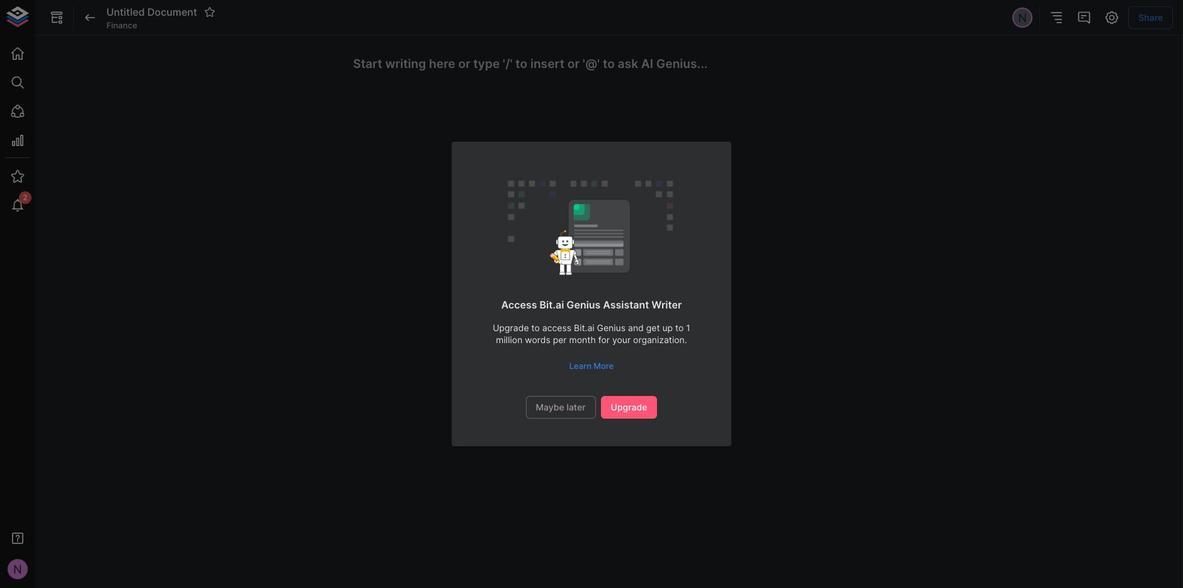Task type: describe. For each thing, give the bounding box(es) containing it.
show wiki image
[[49, 10, 64, 25]]

0 vertical spatial genius
[[567, 298, 601, 311]]

1 to from the left
[[531, 323, 540, 333]]

genius inside upgrade to access bit.ai genius and get up to 1 million words per month for your organization.
[[597, 323, 626, 333]]

1
[[686, 323, 691, 333]]

0 horizontal spatial n button
[[4, 556, 32, 584]]

table of contents image
[[1049, 10, 1064, 25]]

0 vertical spatial bit.ai
[[540, 298, 564, 311]]

bit.ai inside upgrade to access bit.ai genius and get up to 1 million words per month for your organization.
[[574, 323, 595, 333]]

0 vertical spatial n button
[[1011, 6, 1035, 30]]

upgrade button
[[601, 396, 658, 419]]

maybe
[[536, 402, 564, 413]]

words
[[525, 335, 551, 346]]

organization.
[[633, 335, 687, 346]]

learn more button
[[566, 357, 617, 376]]

upgrade to access bit.ai genius and get up to 1 million words per month for your organization.
[[493, 323, 691, 346]]

get
[[646, 323, 660, 333]]

million
[[496, 335, 523, 346]]

per
[[553, 335, 567, 346]]

untitled
[[106, 5, 145, 18]]

upgrade for upgrade to access bit.ai genius and get up to 1 million words per month for your organization.
[[493, 323, 529, 333]]

settings image
[[1105, 10, 1120, 25]]

up
[[663, 323, 673, 333]]

maybe later button
[[526, 396, 596, 419]]

untitled document
[[106, 5, 197, 18]]

access bit.ai genius assistant writer
[[501, 298, 682, 311]]

finance
[[106, 20, 137, 30]]

document
[[147, 5, 197, 18]]

learn more
[[569, 361, 614, 371]]

and
[[628, 323, 644, 333]]

finance link
[[106, 19, 137, 31]]



Task type: locate. For each thing, give the bounding box(es) containing it.
1 horizontal spatial to
[[676, 323, 684, 333]]

month
[[569, 335, 596, 346]]

genius
[[567, 298, 601, 311], [597, 323, 626, 333]]

access
[[542, 323, 572, 333]]

0 horizontal spatial upgrade
[[493, 323, 529, 333]]

upgrade
[[493, 323, 529, 333], [611, 402, 647, 413]]

n
[[1019, 11, 1027, 24], [13, 563, 22, 576]]

1 horizontal spatial upgrade
[[611, 402, 647, 413]]

upgrade up million
[[493, 323, 529, 333]]

0 horizontal spatial bit.ai
[[540, 298, 564, 311]]

genius up upgrade to access bit.ai genius and get up to 1 million words per month for your organization.
[[567, 298, 601, 311]]

bit.ai up "month"
[[574, 323, 595, 333]]

for
[[598, 335, 610, 346]]

writer
[[652, 298, 682, 311]]

share button
[[1129, 6, 1173, 29]]

access
[[501, 298, 537, 311]]

1 vertical spatial n
[[13, 563, 22, 576]]

0 horizontal spatial n
[[13, 563, 22, 576]]

more
[[594, 361, 614, 371]]

to
[[531, 323, 540, 333], [676, 323, 684, 333]]

2 to from the left
[[676, 323, 684, 333]]

to up words
[[531, 323, 540, 333]]

0 vertical spatial upgrade
[[493, 323, 529, 333]]

1 vertical spatial upgrade
[[611, 402, 647, 413]]

go back image
[[83, 10, 98, 25]]

share
[[1139, 12, 1163, 23]]

maybe later
[[536, 402, 586, 413]]

to left 1
[[676, 323, 684, 333]]

0 vertical spatial n
[[1019, 11, 1027, 24]]

learn
[[569, 361, 592, 371]]

1 horizontal spatial n
[[1019, 11, 1027, 24]]

genius up the for
[[597, 323, 626, 333]]

later
[[567, 402, 586, 413]]

1 vertical spatial genius
[[597, 323, 626, 333]]

1 horizontal spatial bit.ai
[[574, 323, 595, 333]]

upgrade for upgrade
[[611, 402, 647, 413]]

0 horizontal spatial to
[[531, 323, 540, 333]]

n button
[[1011, 6, 1035, 30], [4, 556, 32, 584]]

upgrade inside 'button'
[[611, 402, 647, 413]]

upgrade down more
[[611, 402, 647, 413]]

assistant
[[603, 298, 649, 311]]

comments image
[[1077, 10, 1092, 25]]

bit.ai
[[540, 298, 564, 311], [574, 323, 595, 333]]

bit.ai up access
[[540, 298, 564, 311]]

1 horizontal spatial n button
[[1011, 6, 1035, 30]]

1 vertical spatial bit.ai
[[574, 323, 595, 333]]

favorite image
[[204, 6, 215, 18]]

your
[[612, 335, 631, 346]]

upgrade inside upgrade to access bit.ai genius and get up to 1 million words per month for your organization.
[[493, 323, 529, 333]]

1 vertical spatial n button
[[4, 556, 32, 584]]



Task type: vqa. For each thing, say whether or not it's contained in the screenshot.
the leftmost to
yes



